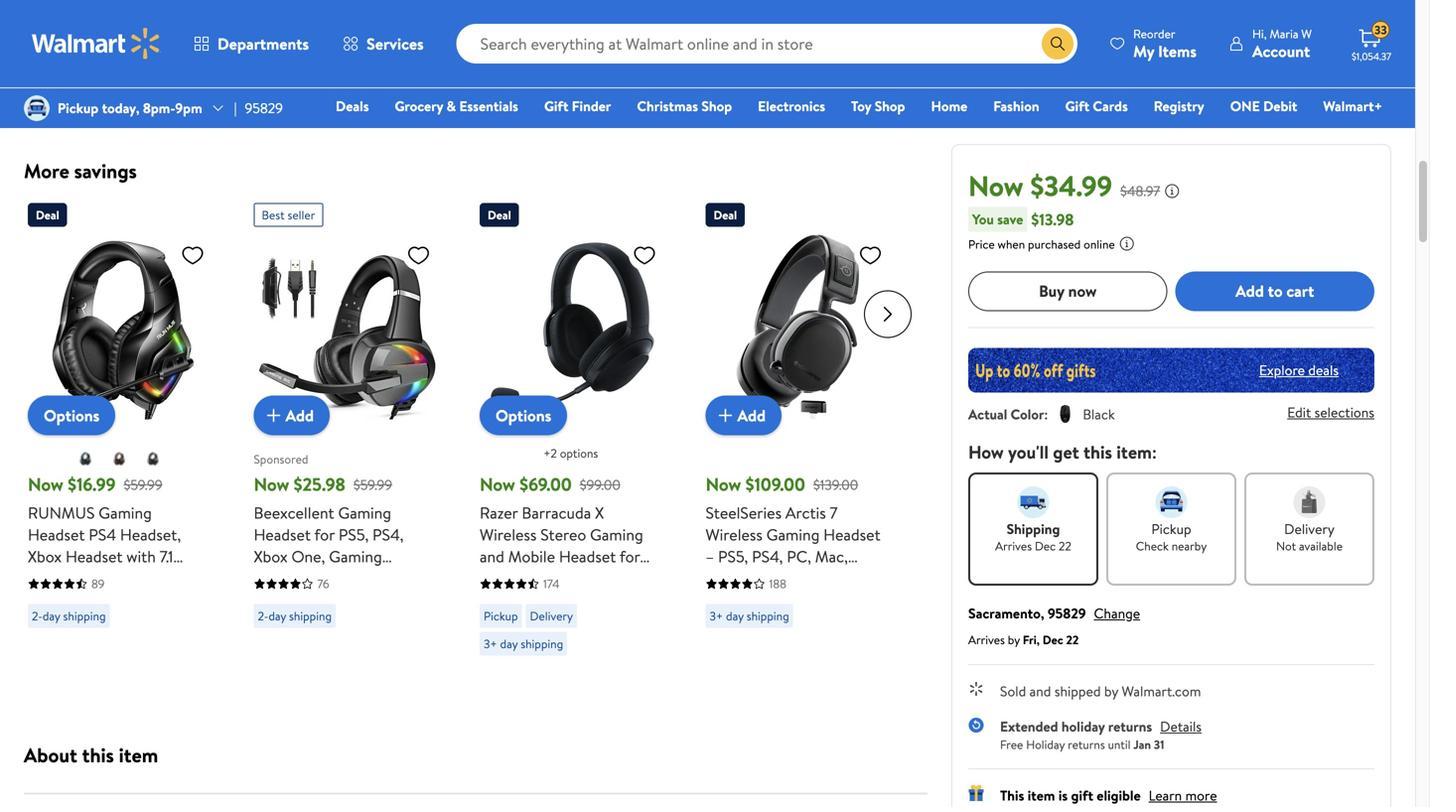 Task type: vqa. For each thing, say whether or not it's contained in the screenshot.
Blend
no



Task type: locate. For each thing, give the bounding box(es) containing it.
3+ day shipping down the 174 on the left of the page
[[484, 636, 564, 653]]

3+ day shipping down the 188
[[710, 608, 790, 625]]

by left fri,
[[1008, 632, 1020, 648]]

ps4, up the 188
[[752, 546, 783, 568]]

fashion
[[994, 96, 1040, 116]]

0 vertical spatial arrives
[[996, 538, 1032, 555]]

1 horizontal spatial black
[[834, 590, 870, 611]]

now inside sponsored now $25.98 $59.99 beexcellent gaming headset for ps5, ps4, xbox one, gaming headphones with noise canceling microphone surround sound & led rgb light for ps5 xbox pc laptop mac nintendo switch
[[254, 472, 289, 497]]

0 vertical spatial by
[[1008, 632, 1020, 648]]

add to favorites list, beexcellent gaming headset for ps5, ps4, xbox one, gaming headphones with noise canceling microphone surround sound & led rgb light for ps5 xbox pc laptop mac nintendo switch image
[[407, 243, 431, 268]]

black inside now $109.00 $139.00 steelseries arctis 7 wireless gaming headset – ps5, ps4, pc, mac, android, playstation & nintendo switch - black
[[834, 590, 870, 611]]

rgb down 7.1
[[143, 590, 175, 611]]

2 deal from the left
[[488, 207, 511, 224]]

1 horizontal spatial options
[[496, 405, 552, 427]]

2 horizontal spatial pc,
[[787, 546, 812, 568]]

2 horizontal spatial nintendo
[[706, 590, 771, 611]]

0 vertical spatial 95829
[[245, 98, 283, 118]]

services
[[367, 33, 424, 55]]

& left the led
[[368, 611, 378, 633]]

buy now button
[[969, 271, 1168, 311]]

0 horizontal spatial pc,
[[172, 633, 196, 655]]

this
[[1000, 786, 1025, 805]]

1 deal from the left
[[36, 207, 59, 224]]

options up "+2"
[[496, 405, 552, 427]]

buy now
[[1039, 280, 1097, 302]]

options
[[44, 405, 100, 427], [496, 405, 552, 427]]

product group containing 51
[[706, 0, 888, 94]]

this right get
[[1084, 440, 1113, 465]]

2 mac from the left
[[330, 655, 359, 677]]

sound,
[[95, 568, 142, 590]]

0 horizontal spatial by
[[1008, 632, 1020, 648]]

1 vertical spatial rgb
[[254, 633, 286, 655]]

led
[[382, 611, 411, 633]]

now up steelseries
[[706, 472, 741, 497]]

switch inside sponsored now $25.98 $59.99 beexcellent gaming headset for ps5, ps4, xbox one, gaming headphones with noise canceling microphone surround sound & led rgb light for ps5 xbox pc laptop mac nintendo switch
[[254, 677, 299, 699]]

0 horizontal spatial deal
[[36, 207, 59, 224]]

2 gift from the left
[[1066, 96, 1090, 116]]

rgb left light
[[254, 633, 286, 655]]

ps5, down 89
[[63, 633, 93, 655]]

pc, left mobile
[[480, 568, 504, 590]]

christmas shop
[[637, 96, 732, 116]]

you save $13.98
[[973, 208, 1074, 230]]

ps4, inside now $109.00 $139.00 steelseries arctis 7 wireless gaming headset – ps5, ps4, pc, mac, android, playstation & nintendo switch - black
[[752, 546, 783, 568]]

2 options link from the left
[[480, 396, 567, 436]]

stereo
[[541, 524, 586, 546]]

headset up 2.4ghz,
[[559, 546, 616, 568]]

beexcellent
[[254, 502, 334, 524]]

walmart.com
[[1122, 682, 1202, 701]]

2 $59.99 from the left
[[354, 475, 392, 495]]

2 shop from the left
[[875, 96, 906, 116]]

black right 2.4ghz,
[[613, 590, 649, 611]]

1 horizontal spatial shop
[[875, 96, 906, 116]]

more savings
[[24, 157, 137, 185]]

1 vertical spatial and
[[1030, 682, 1052, 701]]

add to favorites list, steelseries arctis 7  wireless gaming headset – ps5, ps4, pc, mac, android, playstation & nintendo switch - black image
[[859, 243, 883, 268]]

1 shop from the left
[[702, 96, 732, 116]]

1 horizontal spatial 2-day shipping
[[258, 608, 332, 625]]

hi,
[[1253, 25, 1267, 42]]

for left "ps5"
[[328, 633, 348, 655]]

0 horizontal spatial noise
[[146, 568, 185, 590]]

arrives down sacramento,
[[969, 632, 1005, 648]]

headphones
[[254, 568, 340, 590]]

reorder my items
[[1134, 25, 1197, 62]]

1 options link from the left
[[28, 396, 115, 436]]

1 vertical spatial 22
[[1066, 632, 1079, 648]]

wireless down $109.00
[[706, 524, 763, 546]]

rgb inside sponsored now $25.98 $59.99 beexcellent gaming headset for ps5, ps4, xbox one, gaming headphones with noise canceling microphone surround sound & led rgb light for ps5 xbox pc laptop mac nintendo switch
[[254, 633, 286, 655]]

1 $59.99 from the left
[[124, 475, 163, 495]]

ps5, right –
[[718, 546, 748, 568]]

0 horizontal spatial add button
[[254, 396, 330, 436]]

1 horizontal spatial android,
[[706, 568, 765, 590]]

surround down headphones
[[254, 611, 317, 633]]

gaming inside now $109.00 $139.00 steelseries arctis 7 wireless gaming headset – ps5, ps4, pc, mac, android, playstation & nintendo switch - black
[[767, 524, 820, 546]]

noise down headset,
[[146, 568, 185, 590]]

1 horizontal spatial rgb
[[254, 633, 286, 655]]

95829 right |
[[245, 98, 283, 118]]

0 vertical spatial dec
[[1035, 538, 1056, 555]]

0 horizontal spatial ps4,
[[28, 633, 59, 655]]

89
[[91, 576, 105, 593]]

add up sponsored
[[286, 405, 314, 426]]

shop right toy
[[875, 96, 906, 116]]

1 2-day shipping from the left
[[32, 608, 106, 625]]

mac inside the now $16.99 $59.99 runmus gaming headset ps4 headset, xbox headset with 7.1 surround sound, noise canceling mic & rgb light, compatible with ps4, ps5, xbox one, pc, laptop, mac
[[83, 655, 112, 677]]

& left the 174 on the left of the page
[[480, 590, 490, 611]]

options link
[[28, 396, 115, 436], [480, 396, 567, 436]]

delivery down intent image for delivery
[[1285, 519, 1335, 539]]

headset inside now $109.00 $139.00 steelseries arctis 7 wireless gaming headset – ps5, ps4, pc, mac, android, playstation & nintendo switch - black
[[824, 524, 881, 546]]

now up razer
[[480, 472, 515, 497]]

shop for toy shop
[[875, 96, 906, 116]]

2.4ghz,
[[557, 590, 609, 611]]

0 horizontal spatial 2-day shipping
[[32, 608, 106, 625]]

intent image for pickup image
[[1156, 487, 1188, 518]]

add for best seller
[[286, 405, 314, 426]]

1 horizontal spatial this
[[1084, 440, 1113, 465]]

0 horizontal spatial surround
[[28, 568, 91, 590]]

1 horizontal spatial 95829
[[1048, 604, 1086, 623]]

shipping up light
[[289, 608, 332, 625]]

1 options from the left
[[44, 405, 100, 427]]

canceling inside the now $16.99 $59.99 runmus gaming headset ps4 headset, xbox headset with 7.1 surround sound, noise canceling mic & rgb light, compatible with ps4, ps5, xbox one, pc, laptop, mac
[[28, 590, 96, 611]]

add
[[1236, 280, 1264, 302], [286, 405, 314, 426], [738, 405, 766, 426]]

0 horizontal spatial options link
[[28, 396, 115, 436]]

0 vertical spatial item
[[119, 742, 158, 769]]

add to favorites list, razer barracuda x wireless stereo gaming and mobile headset for pc, ps5, nintendo switch & android, 2.4ghz, black image
[[633, 243, 657, 268]]

available
[[1299, 538, 1343, 555]]

and inside now $69.00 $99.00 razer barracuda x wireless stereo gaming and mobile headset for pc, ps5, nintendo switch & android, 2.4ghz, black
[[480, 546, 505, 568]]

0 vertical spatial 3+
[[258, 38, 271, 55]]

add button up $109.00
[[706, 396, 782, 436]]

3+
[[258, 38, 271, 55], [710, 608, 723, 625], [484, 636, 497, 653]]

surround left 89
[[28, 568, 91, 590]]

1 mac from the left
[[83, 655, 112, 677]]

nintendo inside now $69.00 $99.00 razer barracuda x wireless stereo gaming and mobile headset for pc, ps5, nintendo switch & android, 2.4ghz, black
[[542, 568, 607, 590]]

by inside sacramento, 95829 change arrives by fri, dec 22
[[1008, 632, 1020, 648]]

gift for gift finder
[[544, 96, 569, 116]]

1 horizontal spatial add button
[[706, 396, 782, 436]]

0 horizontal spatial mac
[[83, 655, 112, 677]]

1 vertical spatial 95829
[[1048, 604, 1086, 623]]

dec down intent image for shipping
[[1035, 538, 1056, 555]]

1 vertical spatial 3+
[[710, 608, 723, 625]]

for right 'stereo'
[[620, 546, 640, 568]]

canceling up light
[[254, 590, 322, 611]]

dec
[[1035, 538, 1056, 555], [1043, 632, 1064, 648]]

item left is
[[1028, 786, 1056, 805]]

pickup down intent image for pickup
[[1152, 519, 1192, 539]]

runmus gaming headset ps4 headset, xbox headset with 7.1 surround sound, noise canceling mic & rgb light, compatible with ps4, ps5, xbox one, pc, laptop, mac image
[[28, 235, 213, 420]]

1 vertical spatial one,
[[134, 633, 168, 655]]

1 horizontal spatial nintendo
[[542, 568, 607, 590]]

$1,054.37
[[1352, 50, 1392, 63]]

1 horizontal spatial pc,
[[480, 568, 504, 590]]

arrives down intent image for shipping
[[996, 538, 1032, 555]]

product group containing now $109.00
[[706, 195, 891, 668]]

$59.99
[[124, 475, 163, 495], [354, 475, 392, 495]]

0 horizontal spatial black
[[613, 590, 649, 611]]

0 horizontal spatial this
[[82, 742, 114, 769]]

22 up sacramento, 95829 change arrives by fri, dec 22
[[1059, 538, 1072, 555]]

day
[[43, 22, 60, 39], [274, 38, 292, 55], [43, 608, 60, 625], [269, 608, 286, 625], [726, 608, 744, 625], [500, 636, 518, 653]]

nintendo down the led
[[363, 655, 427, 677]]

22 inside shipping arrives dec 22
[[1059, 538, 1072, 555]]

shipping up "today," in the top left of the page
[[63, 22, 106, 39]]

headset left ps4
[[28, 524, 85, 546]]

1 horizontal spatial by
[[1105, 682, 1119, 701]]

1 vertical spatial dec
[[1043, 632, 1064, 648]]

now up you
[[969, 166, 1024, 205]]

wireless
[[480, 524, 537, 546], [706, 524, 763, 546]]

jan
[[1134, 736, 1151, 753]]

one, up 76
[[292, 546, 325, 568]]

xbox down mic
[[97, 633, 131, 655]]

1 horizontal spatial deal
[[488, 207, 511, 224]]

switch right 2.4ghz,
[[611, 568, 656, 590]]

and right sold
[[1030, 682, 1052, 701]]

ps5, inside now $109.00 $139.00 steelseries arctis 7 wireless gaming headset – ps5, ps4, pc, mac, android, playstation & nintendo switch - black
[[718, 546, 748, 568]]

2- inside 2-day shipping 3+ day shipping
[[32, 22, 43, 39]]

0 vertical spatial surround
[[28, 568, 91, 590]]

shop inside 'link'
[[702, 96, 732, 116]]

1 horizontal spatial and
[[1030, 682, 1052, 701]]

0 horizontal spatial 95829
[[245, 98, 283, 118]]

microphone
[[326, 590, 409, 611]]

2 wireless from the left
[[706, 524, 763, 546]]

xbox down 'beexcellent'
[[254, 546, 288, 568]]

k1b red image
[[111, 452, 127, 467]]

until
[[1108, 736, 1131, 753]]

deals link
[[327, 95, 378, 117]]

0 horizontal spatial one,
[[134, 633, 168, 655]]

shop inside 'link'
[[875, 96, 906, 116]]

2-day shipping for now
[[258, 608, 332, 625]]

1 horizontal spatial one,
[[292, 546, 325, 568]]

–
[[706, 546, 714, 568]]

add button up sponsored
[[254, 396, 330, 436]]

$59.99 right $25.98 at left bottom
[[354, 475, 392, 495]]

 image
[[24, 95, 50, 121]]

& inside now $109.00 $139.00 steelseries arctis 7 wireless gaming headset – ps5, ps4, pc, mac, android, playstation & nintendo switch - black
[[850, 568, 860, 590]]

pc
[[254, 655, 274, 677]]

2 noise from the left
[[377, 568, 416, 590]]

product group containing now $25.98
[[254, 195, 439, 699]]

pc, inside now $69.00 $99.00 razer barracuda x wireless stereo gaming and mobile headset for pc, ps5, nintendo switch & android, 2.4ghz, black
[[480, 568, 504, 590]]

1 vertical spatial 3+ day shipping
[[484, 636, 564, 653]]

search icon image
[[1050, 36, 1066, 52]]

headset inside now $69.00 $99.00 razer barracuda x wireless stereo gaming and mobile headset for pc, ps5, nintendo switch & android, 2.4ghz, black
[[559, 546, 616, 568]]

1 horizontal spatial add
[[738, 405, 766, 426]]

add for deal
[[738, 405, 766, 426]]

1 horizontal spatial surround
[[254, 611, 317, 633]]

$48.97
[[1121, 181, 1161, 201]]

0 vertical spatial and
[[480, 546, 505, 568]]

one, inside sponsored now $25.98 $59.99 beexcellent gaming headset for ps5, ps4, xbox one, gaming headphones with noise canceling microphone surround sound & led rgb light for ps5 xbox pc laptop mac nintendo switch
[[292, 546, 325, 568]]

rgb inside the now $16.99 $59.99 runmus gaming headset ps4 headset, xbox headset with 7.1 surround sound, noise canceling mic & rgb light, compatible with ps4, ps5, xbox one, pc, laptop, mac
[[143, 590, 175, 611]]

product group
[[480, 0, 662, 94], [706, 0, 888, 94], [28, 195, 213, 677], [254, 195, 439, 699], [480, 195, 665, 668], [706, 195, 891, 668]]

this item is gift eligible learn more
[[1000, 786, 1218, 805]]

95829 inside sacramento, 95829 change arrives by fri, dec 22
[[1048, 604, 1086, 623]]

2 add button from the left
[[706, 396, 782, 436]]

add left to
[[1236, 280, 1264, 302]]

ps4, up microphone
[[373, 524, 404, 546]]

for inside now $69.00 $99.00 razer barracuda x wireless stereo gaming and mobile headset for pc, ps5, nintendo switch & android, 2.4ghz, black
[[620, 546, 640, 568]]

headset down $139.00
[[824, 524, 881, 546]]

2 horizontal spatial black
[[1083, 405, 1115, 424]]

one, inside the now $16.99 $59.99 runmus gaming headset ps4 headset, xbox headset with 7.1 surround sound, noise canceling mic & rgb light, compatible with ps4, ps5, xbox one, pc, laptop, mac
[[134, 633, 168, 655]]

2 options from the left
[[496, 405, 552, 427]]

0 vertical spatial 3+ day shipping
[[710, 608, 790, 625]]

2- for now $16.99
[[32, 608, 43, 625]]

1 horizontal spatial $59.99
[[354, 475, 392, 495]]

1 horizontal spatial noise
[[377, 568, 416, 590]]

gaming up 76
[[329, 546, 382, 568]]

0 vertical spatial 22
[[1059, 538, 1072, 555]]

mac inside sponsored now $25.98 $59.99 beexcellent gaming headset for ps5, ps4, xbox one, gaming headphones with noise canceling microphone surround sound & led rgb light for ps5 xbox pc laptop mac nintendo switch
[[330, 655, 359, 677]]

pc, inside now $109.00 $139.00 steelseries arctis 7 wireless gaming headset – ps5, ps4, pc, mac, android, playstation & nintendo switch - black
[[787, 546, 812, 568]]

delivery down 165
[[530, 38, 573, 55]]

options link for $16.99
[[28, 396, 115, 436]]

wireless inside now $69.00 $99.00 razer barracuda x wireless stereo gaming and mobile headset for pc, ps5, nintendo switch & android, 2.4ghz, black
[[480, 524, 537, 546]]

android, down mobile
[[494, 590, 553, 611]]

1 add button from the left
[[254, 396, 330, 436]]

one, down the sound,
[[134, 633, 168, 655]]

1 noise from the left
[[146, 568, 185, 590]]

1 horizontal spatial wireless
[[706, 524, 763, 546]]

gift inside 'link'
[[1066, 96, 1090, 116]]

switch
[[611, 568, 656, 590], [774, 590, 820, 611], [254, 677, 299, 699]]

steelseries arctis 7  wireless gaming headset – ps5, ps4, pc, mac, android, playstation & nintendo switch - black image
[[706, 235, 891, 420]]

1 vertical spatial this
[[82, 742, 114, 769]]

& inside the now $16.99 $59.99 runmus gaming headset ps4 headset, xbox headset with 7.1 surround sound, noise canceling mic & rgb light, compatible with ps4, ps5, xbox one, pc, laptop, mac
[[129, 590, 139, 611]]

now inside the now $16.99 $59.99 runmus gaming headset ps4 headset, xbox headset with 7.1 surround sound, noise canceling mic & rgb light, compatible with ps4, ps5, xbox one, pc, laptop, mac
[[28, 472, 63, 497]]

95829
[[245, 98, 283, 118], [1048, 604, 1086, 623]]

mac right laptop,
[[83, 655, 112, 677]]

8pm-
[[143, 98, 175, 118]]

nintendo down –
[[706, 590, 771, 611]]

1 horizontal spatial options link
[[480, 396, 567, 436]]

next slide for more savings list image
[[864, 291, 912, 338]]

0 horizontal spatial 3+
[[258, 38, 271, 55]]

0 horizontal spatial and
[[480, 546, 505, 568]]

with
[[126, 546, 156, 568], [343, 568, 373, 590], [154, 611, 183, 633]]

maria
[[1270, 25, 1299, 42]]

22 right fri,
[[1066, 632, 1079, 648]]

shipping down the 188
[[747, 608, 790, 625]]

gift left cards
[[1066, 96, 1090, 116]]

item
[[119, 742, 158, 769], [1028, 786, 1056, 805]]

1 horizontal spatial 3+
[[484, 636, 497, 653]]

wireless left 'stereo'
[[480, 524, 537, 546]]

save
[[998, 209, 1024, 229]]

95829 left "change"
[[1048, 604, 1086, 623]]

0 horizontal spatial switch
[[254, 677, 299, 699]]

add up $109.00
[[738, 405, 766, 426]]

wireless inside now $109.00 $139.00 steelseries arctis 7 wireless gaming headset – ps5, ps4, pc, mac, android, playstation & nintendo switch - black
[[706, 524, 763, 546]]

$59.99 down k1b rgb image
[[124, 475, 163, 495]]

$13.98
[[1032, 208, 1074, 230]]

1 vertical spatial surround
[[254, 611, 317, 633]]

black
[[1083, 405, 1115, 424], [613, 590, 649, 611], [834, 590, 870, 611]]

now inside now $109.00 $139.00 steelseries arctis 7 wireless gaming headset – ps5, ps4, pc, mac, android, playstation & nintendo switch - black
[[706, 472, 741, 497]]

now inside now $69.00 $99.00 razer barracuda x wireless stereo gaming and mobile headset for pc, ps5, nintendo switch & android, 2.4ghz, black
[[480, 472, 515, 497]]

deal
[[36, 207, 59, 224], [488, 207, 511, 224], [714, 207, 737, 224]]

2-day shipping down 89
[[32, 608, 106, 625]]

0 horizontal spatial wireless
[[480, 524, 537, 546]]

switch down light
[[254, 677, 299, 699]]

and left mobile
[[480, 546, 505, 568]]

0 horizontal spatial android,
[[494, 590, 553, 611]]

one,
[[292, 546, 325, 568], [134, 633, 168, 655]]

deals
[[336, 96, 369, 116]]

sold
[[1000, 682, 1027, 701]]

is
[[1059, 786, 1068, 805]]

cards
[[1093, 96, 1128, 116]]

add button
[[254, 396, 330, 436], [706, 396, 782, 436]]

details button
[[1161, 717, 1202, 736]]

wireless for $69.00
[[480, 524, 537, 546]]

walmart image
[[32, 28, 161, 60]]

2 canceling from the left
[[254, 590, 322, 611]]

ps5,
[[339, 524, 369, 546], [718, 546, 748, 568], [508, 568, 538, 590], [63, 633, 93, 655]]

my
[[1134, 40, 1155, 62]]

walmart+
[[1324, 96, 1383, 116]]

you'll
[[1008, 440, 1049, 465]]

2 horizontal spatial deal
[[714, 207, 737, 224]]

22
[[1059, 538, 1072, 555], [1066, 632, 1079, 648]]

2 horizontal spatial add
[[1236, 280, 1264, 302]]

nintendo inside now $109.00 $139.00 steelseries arctis 7 wireless gaming headset – ps5, ps4, pc, mac, android, playstation & nintendo switch - black
[[706, 590, 771, 611]]

options for $16.99
[[44, 405, 100, 427]]

shop
[[702, 96, 732, 116], [875, 96, 906, 116]]

light
[[290, 633, 324, 655]]

gaming down $16.99
[[99, 502, 152, 524]]

ps4, left the compatible
[[28, 633, 59, 655]]

you
[[973, 209, 994, 229]]

gaming inside now $69.00 $99.00 razer barracuda x wireless stereo gaming and mobile headset for pc, ps5, nintendo switch & android, 2.4ghz, black
[[590, 524, 644, 546]]

noise up the led
[[377, 568, 416, 590]]

add to cart button
[[1176, 271, 1375, 311]]

pc, right the compatible
[[172, 633, 196, 655]]

canceling left mic
[[28, 590, 96, 611]]

now down sponsored
[[254, 472, 289, 497]]

with right 76
[[343, 568, 373, 590]]

2 horizontal spatial switch
[[774, 590, 820, 611]]

1 horizontal spatial returns
[[1109, 717, 1153, 736]]

$16.99
[[68, 472, 116, 497]]

3+ day shipping
[[710, 608, 790, 625], [484, 636, 564, 653]]

up to sixty percent off deals. shop now. image
[[969, 348, 1375, 393]]

$59.99 inside sponsored now $25.98 $59.99 beexcellent gaming headset for ps5, ps4, xbox one, gaming headphones with noise canceling microphone surround sound & led rgb light for ps5 xbox pc laptop mac nintendo switch
[[354, 475, 392, 495]]

gift finder
[[544, 96, 611, 116]]

0 vertical spatial rgb
[[143, 590, 175, 611]]

0 horizontal spatial shop
[[702, 96, 732, 116]]

canceling
[[28, 590, 96, 611], [254, 590, 322, 611]]

black up how you'll get this item:
[[1083, 405, 1115, 424]]

1 vertical spatial item
[[1028, 786, 1056, 805]]

188
[[769, 576, 787, 593]]

sold and shipped by walmart.com
[[1000, 682, 1202, 701]]

delivery inside delivery not available
[[1285, 519, 1335, 539]]

options link up k1b blue icon
[[28, 396, 115, 436]]

one
[[1231, 96, 1260, 116]]

0 horizontal spatial add
[[286, 405, 314, 426]]

learn
[[1149, 786, 1182, 805]]

1 vertical spatial arrives
[[969, 632, 1005, 648]]

1 horizontal spatial switch
[[611, 568, 656, 590]]

options link up "+2"
[[480, 396, 567, 436]]

gaming up playstation
[[767, 524, 820, 546]]

ps4,
[[373, 524, 404, 546], [752, 546, 783, 568], [28, 633, 59, 655]]

gift
[[1071, 786, 1094, 805]]

switch left -
[[774, 590, 820, 611]]

returns left until
[[1068, 736, 1105, 753]]

eligible
[[1097, 786, 1141, 805]]

shipping
[[63, 22, 106, 39], [295, 38, 337, 55], [63, 608, 106, 625], [289, 608, 332, 625], [747, 608, 790, 625], [521, 636, 564, 653]]

ps5, down $25.98 at left bottom
[[339, 524, 369, 546]]

& right mic
[[129, 590, 139, 611]]

christmas shop link
[[628, 95, 741, 117]]

toy
[[851, 96, 872, 116]]

0 horizontal spatial rgb
[[143, 590, 175, 611]]

1 canceling from the left
[[28, 590, 96, 611]]

2 horizontal spatial ps4,
[[752, 546, 783, 568]]

2- for now $25.98
[[258, 608, 269, 625]]

gaming down $25.98 at left bottom
[[338, 502, 391, 524]]

options up k1b blue icon
[[44, 405, 100, 427]]

0 vertical spatial one,
[[292, 546, 325, 568]]

0 horizontal spatial nintendo
[[363, 655, 427, 677]]

& right mac,
[[850, 568, 860, 590]]

0 horizontal spatial $59.99
[[124, 475, 163, 495]]

1 horizontal spatial gift
[[1066, 96, 1090, 116]]

0 horizontal spatial options
[[44, 405, 100, 427]]

not
[[1277, 538, 1297, 555]]

one debit
[[1231, 96, 1298, 116]]

get
[[1053, 440, 1080, 465]]

2 2-day shipping from the left
[[258, 608, 332, 625]]

add button for deal
[[706, 396, 782, 436]]

0 horizontal spatial gift
[[544, 96, 569, 116]]

pc, left mac,
[[787, 546, 812, 568]]

2-day shipping up light
[[258, 608, 332, 625]]

learn more about strikethrough prices image
[[1165, 183, 1181, 199]]

explore deals
[[1260, 361, 1339, 380]]

1 wireless from the left
[[480, 524, 537, 546]]

1 horizontal spatial mac
[[330, 655, 359, 677]]

black inside now $69.00 $99.00 razer barracuda x wireless stereo gaming and mobile headset for pc, ps5, nintendo switch & android, 2.4ghz, black
[[613, 590, 649, 611]]

1 horizontal spatial ps4,
[[373, 524, 404, 546]]

1 gift from the left
[[544, 96, 569, 116]]

now up runmus
[[28, 472, 63, 497]]

1 horizontal spatial canceling
[[254, 590, 322, 611]]

departments
[[218, 33, 309, 55]]

0 horizontal spatial canceling
[[28, 590, 96, 611]]



Task type: describe. For each thing, give the bounding box(es) containing it.
walmart+ link
[[1315, 95, 1392, 117]]

debit
[[1264, 96, 1298, 116]]

options for $69.00
[[496, 405, 552, 427]]

registry
[[1154, 96, 1205, 116]]

add to cart
[[1236, 280, 1315, 302]]

gaming inside the now $16.99 $59.99 runmus gaming headset ps4 headset, xbox headset with 7.1 surround sound, noise canceling mic & rgb light, compatible with ps4, ps5, xbox one, pc, laptop, mac
[[99, 502, 152, 524]]

95829 for |
[[245, 98, 283, 118]]

pickup left "today," in the top left of the page
[[58, 98, 99, 118]]

fashion link
[[985, 95, 1049, 117]]

now
[[1069, 280, 1097, 302]]

1 horizontal spatial 3+ day shipping
[[710, 608, 790, 625]]

0 vertical spatial this
[[1084, 440, 1113, 465]]

gift finder link
[[535, 95, 620, 117]]

intent image for shipping image
[[1018, 487, 1050, 518]]

items
[[1159, 40, 1197, 62]]

options link for $69.00
[[480, 396, 567, 436]]

33
[[1375, 22, 1388, 38]]

1 vertical spatial by
[[1105, 682, 1119, 701]]

item:
[[1117, 440, 1157, 465]]

laptop,
[[28, 655, 79, 677]]

now $34.99
[[969, 166, 1113, 205]]

home link
[[922, 95, 977, 117]]

registry link
[[1145, 95, 1214, 117]]

now $109.00 $139.00 steelseries arctis 7 wireless gaming headset – ps5, ps4, pc, mac, android, playstation & nintendo switch - black
[[706, 472, 881, 611]]

xbox right "ps5"
[[382, 633, 416, 655]]

xbox down runmus
[[28, 546, 62, 568]]

$139.00
[[814, 475, 859, 495]]

how you'll get this item:
[[969, 440, 1157, 465]]

31
[[1154, 736, 1165, 753]]

price when purchased online
[[969, 236, 1115, 253]]

0 horizontal spatial 3+ day shipping
[[484, 636, 564, 653]]

sponsored now $25.98 $59.99 beexcellent gaming headset for ps5, ps4, xbox one, gaming headphones with noise canceling microphone surround sound & led rgb light for ps5 xbox pc laptop mac nintendo switch
[[254, 451, 427, 699]]

noise inside sponsored now $25.98 $59.99 beexcellent gaming headset for ps5, ps4, xbox one, gaming headphones with noise canceling microphone surround sound & led rgb light for ps5 xbox pc laptop mac nintendo switch
[[377, 568, 416, 590]]

3+ inside 2-day shipping 3+ day shipping
[[258, 38, 271, 55]]

9pm
[[175, 98, 202, 118]]

now $16.99 $59.99 runmus gaming headset ps4 headset, xbox headset with 7.1 surround sound, noise canceling mic & rgb light, compatible with ps4, ps5, xbox one, pc, laptop, mac
[[28, 472, 196, 677]]

how
[[969, 440, 1004, 465]]

with right the compatible
[[154, 611, 183, 633]]

dec inside sacramento, 95829 change arrives by fri, dec 22
[[1043, 632, 1064, 648]]

dec inside shipping arrives dec 22
[[1035, 538, 1056, 555]]

pickup down mobile
[[484, 608, 518, 625]]

for up 76
[[314, 524, 335, 546]]

color
[[1011, 405, 1045, 424]]

pickup inside pickup check nearby
[[1152, 519, 1192, 539]]

& right the grocery
[[447, 96, 456, 116]]

76
[[317, 576, 329, 593]]

gift for gift cards
[[1066, 96, 1090, 116]]

0 horizontal spatial item
[[119, 742, 158, 769]]

product group containing now $69.00
[[480, 195, 665, 668]]

home
[[931, 96, 968, 116]]

christmas
[[637, 96, 698, 116]]

now for now $34.99
[[969, 166, 1024, 205]]

pc, inside the now $16.99 $59.99 runmus gaming headset ps4 headset, xbox headset with 7.1 surround sound, noise canceling mic & rgb light, compatible with ps4, ps5, xbox one, pc, laptop, mac
[[172, 633, 196, 655]]

best
[[262, 207, 285, 224]]

3 deal from the left
[[714, 207, 737, 224]]

android, inside now $109.00 $139.00 steelseries arctis 7 wireless gaming headset – ps5, ps4, pc, mac, android, playstation & nintendo switch - black
[[706, 568, 765, 590]]

add to favorites list, runmus gaming headset ps4 headset, xbox headset with 7.1 surround sound, noise canceling mic & rgb light, compatible with ps4, ps5, xbox one, pc, laptop, mac image
[[181, 243, 205, 268]]

wireless for $109.00
[[706, 524, 763, 546]]

product group containing 165
[[480, 0, 662, 94]]

beexcellent gaming headset for ps5, ps4, xbox one, gaming headphones with noise canceling microphone surround sound & led rgb light for ps5 xbox pc laptop mac nintendo switch image
[[254, 235, 439, 420]]

now $69.00 $99.00 razer barracuda x wireless stereo gaming and mobile headset for pc, ps5, nintendo switch & android, 2.4ghz, black
[[480, 472, 656, 611]]

$34.99
[[1031, 166, 1113, 205]]

$59.99 inside the now $16.99 $59.99 runmus gaming headset ps4 headset, xbox headset with 7.1 surround sound, noise canceling mic & rgb light, compatible with ps4, ps5, xbox one, pc, laptop, mac
[[124, 475, 163, 495]]

gifting made easy image
[[969, 786, 985, 801]]

headset inside sponsored now $25.98 $59.99 beexcellent gaming headset for ps5, ps4, xbox one, gaming headphones with noise canceling microphone surround sound & led rgb light for ps5 xbox pc laptop mac nintendo switch
[[254, 524, 311, 546]]

switch inside now $69.00 $99.00 razer barracuda x wireless stereo gaming and mobile headset for pc, ps5, nintendo switch & android, 2.4ghz, black
[[611, 568, 656, 590]]

2 vertical spatial 3+
[[484, 636, 497, 653]]

holiday
[[1062, 717, 1105, 736]]

learn more button
[[1149, 786, 1218, 805]]

& inside now $69.00 $99.00 razer barracuda x wireless stereo gaming and mobile headset for pc, ps5, nintendo switch & android, 2.4ghz, black
[[480, 590, 490, 611]]

ps5, inside sponsored now $25.98 $59.99 beexcellent gaming headset for ps5, ps4, xbox one, gaming headphones with noise canceling microphone surround sound & led rgb light for ps5 xbox pc laptop mac nintendo switch
[[339, 524, 369, 546]]

headset,
[[120, 524, 181, 546]]

steelseries
[[706, 502, 782, 524]]

headset up 89
[[66, 546, 123, 568]]

more
[[24, 157, 69, 185]]

with left 7.1
[[126, 546, 156, 568]]

shipping down 2.4ghz,
[[521, 636, 564, 653]]

& inside sponsored now $25.98 $59.99 beexcellent gaming headset for ps5, ps4, xbox one, gaming headphones with noise canceling microphone surround sound & led rgb light for ps5 xbox pc laptop mac nintendo switch
[[368, 611, 378, 633]]

switch inside now $109.00 $139.00 steelseries arctis 7 wireless gaming headset – ps5, ps4, pc, mac, android, playstation & nintendo switch - black
[[774, 590, 820, 611]]

ps5, inside the now $16.99 $59.99 runmus gaming headset ps4 headset, xbox headset with 7.1 surround sound, noise canceling mic & rgb light, compatible with ps4, ps5, xbox one, pc, laptop, mac
[[63, 633, 93, 655]]

razer
[[480, 502, 518, 524]]

ps4, inside the now $16.99 $59.99 runmus gaming headset ps4 headset, xbox headset with 7.1 surround sound, noise canceling mic & rgb light, compatible with ps4, ps5, xbox one, pc, laptop, mac
[[28, 633, 59, 655]]

black for $69.00
[[613, 590, 649, 611]]

deal for now $16.99
[[36, 207, 59, 224]]

ps5, inside now $69.00 $99.00 razer barracuda x wireless stereo gaming and mobile headset for pc, ps5, nintendo switch & android, 2.4ghz, black
[[508, 568, 538, 590]]

0 horizontal spatial returns
[[1068, 736, 1105, 753]]

surround inside sponsored now $25.98 $59.99 beexcellent gaming headset for ps5, ps4, xbox one, gaming headphones with noise canceling microphone surround sound & led rgb light for ps5 xbox pc laptop mac nintendo switch
[[254, 611, 317, 633]]

now for now $109.00 $139.00 steelseries arctis 7 wireless gaming headset – ps5, ps4, pc, mac, android, playstation & nintendo switch - black
[[706, 472, 741, 497]]

:
[[1045, 405, 1048, 424]]

ps4, inside sponsored now $25.98 $59.99 beexcellent gaming headset for ps5, ps4, xbox one, gaming headphones with noise canceling microphone surround sound & led rgb light for ps5 xbox pc laptop mac nintendo switch
[[373, 524, 404, 546]]

add to cart image
[[262, 404, 286, 428]]

black for $109.00
[[834, 590, 870, 611]]

delivery down 51
[[756, 38, 799, 55]]

grocery & essentials
[[395, 96, 519, 116]]

electronics link
[[749, 95, 835, 117]]

to
[[1268, 280, 1283, 302]]

online
[[1084, 236, 1115, 253]]

1 horizontal spatial item
[[1028, 786, 1056, 805]]

shipping arrives dec 22
[[996, 519, 1072, 555]]

nintendo inside sponsored now $25.98 $59.99 beexcellent gaming headset for ps5, ps4, xbox one, gaming headphones with noise canceling microphone surround sound & led rgb light for ps5 xbox pc laptop mac nintendo switch
[[363, 655, 427, 677]]

electronics
[[758, 96, 826, 116]]

mac,
[[815, 546, 848, 568]]

w
[[1302, 25, 1312, 42]]

price
[[969, 236, 995, 253]]

finder
[[572, 96, 611, 116]]

delivery not available
[[1277, 519, 1343, 555]]

sponsored
[[254, 451, 308, 468]]

ps5
[[352, 633, 379, 655]]

Search search field
[[457, 24, 1078, 64]]

shipping up deals
[[295, 38, 337, 55]]

legal information image
[[1119, 236, 1135, 252]]

174
[[543, 576, 560, 593]]

$109.00
[[746, 472, 806, 497]]

Walmart Site-Wide search field
[[457, 24, 1078, 64]]

add to cart image
[[714, 404, 738, 428]]

extended holiday returns details free holiday returns until jan 31
[[1000, 717, 1202, 753]]

grocery & essentials link
[[386, 95, 527, 117]]

extended
[[1000, 717, 1059, 736]]

arrives inside sacramento, 95829 change arrives by fri, dec 22
[[969, 632, 1005, 648]]

deal for now $69.00
[[488, 207, 511, 224]]

deals
[[1309, 361, 1339, 380]]

k1b blue image
[[77, 452, 93, 467]]

android, inside now $69.00 $99.00 razer barracuda x wireless stereo gaming and mobile headset for pc, ps5, nintendo switch & android, 2.4ghz, black
[[494, 590, 553, 611]]

razer barracuda x wireless stereo gaming and mobile headset for pc, ps5, nintendo switch & android, 2.4ghz, black image
[[480, 235, 665, 420]]

95829 for sacramento,
[[1048, 604, 1086, 623]]

savings
[[74, 157, 137, 185]]

165
[[543, 6, 560, 23]]

nearby
[[1172, 538, 1207, 555]]

2 horizontal spatial 3+
[[710, 608, 723, 625]]

shipping down 89
[[63, 608, 106, 625]]

22 inside sacramento, 95829 change arrives by fri, dec 22
[[1066, 632, 1079, 648]]

arctis
[[786, 502, 826, 524]]

more
[[1186, 786, 1218, 805]]

actual color :
[[969, 405, 1048, 424]]

sacramento, 95829 change arrives by fri, dec 22
[[969, 604, 1141, 648]]

intent image for delivery image
[[1294, 487, 1326, 518]]

canceling inside sponsored now $25.98 $59.99 beexcellent gaming headset for ps5, ps4, xbox one, gaming headphones with noise canceling microphone surround sound & led rgb light for ps5 xbox pc laptop mac nintendo switch
[[254, 590, 322, 611]]

pickup up essentials on the top of the page
[[484, 38, 518, 55]]

toy shop
[[851, 96, 906, 116]]

check
[[1136, 538, 1169, 555]]

k1b rgb image
[[145, 452, 161, 467]]

best seller
[[262, 207, 315, 224]]

shop for christmas shop
[[702, 96, 732, 116]]

delivery down the 174 on the left of the page
[[530, 608, 573, 625]]

now for now $69.00 $99.00 razer barracuda x wireless stereo gaming and mobile headset for pc, ps5, nintendo switch & android, 2.4ghz, black
[[480, 472, 515, 497]]

one debit link
[[1222, 95, 1307, 117]]

2-day shipping for $16.99
[[32, 608, 106, 625]]

arrives inside shipping arrives dec 22
[[996, 538, 1032, 555]]

pickup up christmas shop 'link'
[[710, 38, 744, 55]]

playstation
[[768, 568, 846, 590]]

change button
[[1094, 604, 1141, 623]]

about this item
[[24, 742, 158, 769]]

+2 options
[[544, 445, 598, 462]]

now for now $16.99 $59.99 runmus gaming headset ps4 headset, xbox headset with 7.1 surround sound, noise canceling mic & rgb light, compatible with ps4, ps5, xbox one, pc, laptop, mac
[[28, 472, 63, 497]]

add button for best seller
[[254, 396, 330, 436]]

mobile
[[508, 546, 555, 568]]

with inside sponsored now $25.98 $59.99 beexcellent gaming headset for ps5, ps4, xbox one, gaming headphones with noise canceling microphone surround sound & led rgb light for ps5 xbox pc laptop mac nintendo switch
[[343, 568, 373, 590]]

add inside button
[[1236, 280, 1264, 302]]

51
[[769, 6, 780, 23]]

fri,
[[1023, 632, 1040, 648]]

shipped
[[1055, 682, 1101, 701]]

noise inside the now $16.99 $59.99 runmus gaming headset ps4 headset, xbox headset with 7.1 surround sound, noise canceling mic & rgb light, compatible with ps4, ps5, xbox one, pc, laptop, mac
[[146, 568, 185, 590]]

shipping
[[1007, 519, 1060, 539]]

product group containing now $16.99
[[28, 195, 213, 677]]

|
[[234, 98, 237, 118]]

surround inside the now $16.99 $59.99 runmus gaming headset ps4 headset, xbox headset with 7.1 surround sound, noise canceling mic & rgb light, compatible with ps4, ps5, xbox one, pc, laptop, mac
[[28, 568, 91, 590]]



